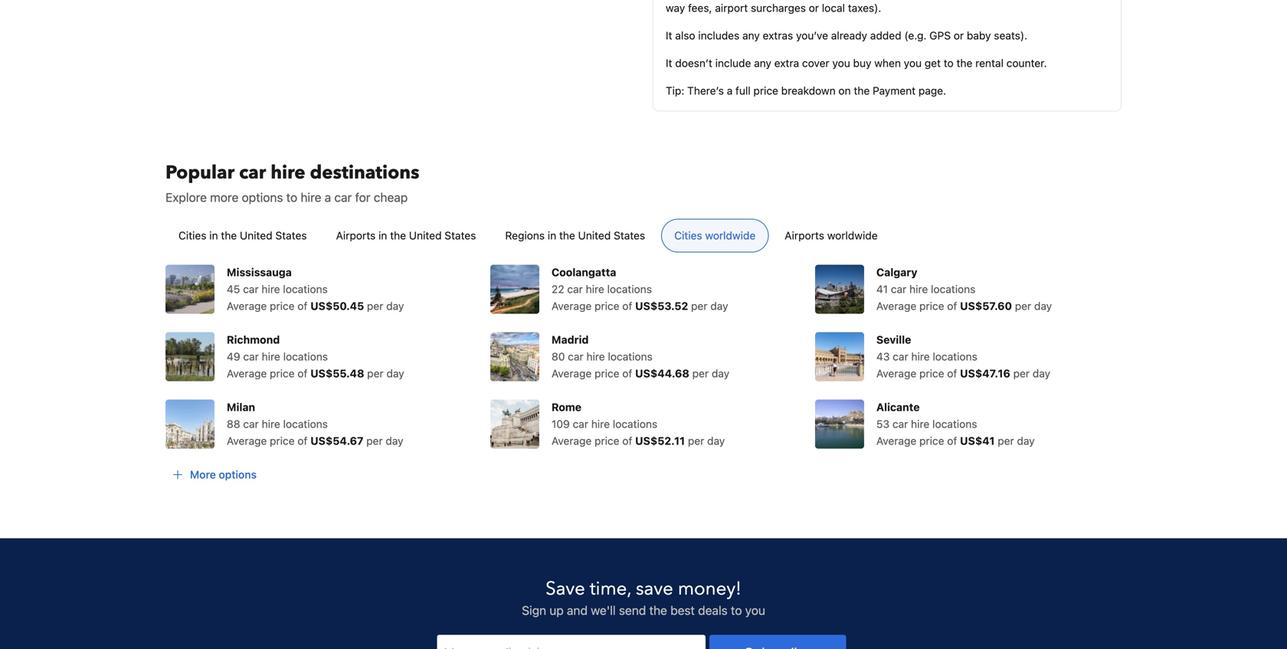 Task type: locate. For each thing, give the bounding box(es) containing it.
2 it from the top
[[666, 57, 673, 69]]

to right deals
[[731, 603, 742, 618]]

per right us$41
[[998, 434, 1015, 447]]

cheap car hire in mississauga image
[[166, 265, 215, 314]]

airports
[[336, 229, 376, 242], [785, 229, 825, 242]]

price down richmond
[[270, 367, 295, 380]]

of left the us$44.68
[[623, 367, 633, 380]]

per for us$53.52
[[691, 300, 708, 312]]

2 horizontal spatial in
[[548, 229, 557, 242]]

locations inside mississauga 45 car hire locations average price of us$50.45 per day
[[283, 283, 328, 295]]

average inside mississauga 45 car hire locations average price of us$50.45 per day
[[227, 300, 267, 312]]

richmond 49 car hire locations average price of us$55.48 per day
[[227, 333, 404, 380]]

day right us$50.45
[[386, 300, 404, 312]]

to right get
[[944, 57, 954, 69]]

per for us$57.60
[[1015, 300, 1032, 312]]

worldwide for airports worldwide
[[828, 229, 878, 242]]

average inside alicante 53 car hire locations average price of us$41 per day
[[877, 434, 917, 447]]

cities down explore
[[179, 229, 207, 242]]

per inside seville 43 car hire locations average price of us$47.16 per day
[[1014, 367, 1030, 380]]

average inside seville 43 car hire locations average price of us$47.16 per day
[[877, 367, 917, 380]]

of inside "calgary 41 car hire locations average price of us$57.60 per day"
[[948, 300, 958, 312]]

car for alicante 53 car hire locations average price of us$41 per day
[[893, 418, 908, 430]]

tab list containing cities in the united states
[[153, 219, 1134, 253]]

car right 22
[[567, 283, 583, 295]]

day right the us$44.68
[[712, 367, 730, 380]]

of left us$54.67
[[298, 434, 308, 447]]

Your email address email field
[[437, 635, 706, 649]]

up
[[550, 603, 564, 618]]

gps
[[930, 29, 951, 42]]

any left extras
[[743, 29, 760, 42]]

price
[[754, 84, 779, 97], [270, 300, 295, 312], [595, 300, 620, 312], [920, 300, 945, 312], [270, 367, 295, 380], [595, 367, 620, 380], [920, 367, 945, 380], [270, 434, 295, 447], [595, 434, 620, 447], [920, 434, 945, 447]]

hire for madrid 80 car hire locations average price of us$44.68 per day
[[587, 350, 605, 363]]

it left also
[[666, 29, 673, 42]]

price for seville 43 car hire locations average price of us$47.16 per day
[[920, 367, 945, 380]]

rome
[[552, 401, 582, 413]]

locations for us$53.52
[[607, 283, 652, 295]]

car down alicante
[[893, 418, 908, 430]]

the inside save time, save money! sign up and we'll send the best deals to you
[[650, 603, 667, 618]]

locations inside richmond 49 car hire locations average price of us$55.48 per day
[[283, 350, 328, 363]]

price up alicante
[[920, 367, 945, 380]]

0 horizontal spatial a
[[325, 190, 331, 204]]

average down 43
[[877, 367, 917, 380]]

hire inside "calgary 41 car hire locations average price of us$57.60 per day"
[[910, 283, 928, 295]]

car inside "calgary 41 car hire locations average price of us$57.60 per day"
[[891, 283, 907, 295]]

added
[[871, 29, 902, 42]]

a left full
[[727, 84, 733, 97]]

of inside milan 88 car hire locations average price of us$54.67 per day
[[298, 434, 308, 447]]

to up cities in the united states
[[286, 190, 298, 204]]

locations inside madrid 80 car hire locations average price of us$44.68 per day
[[608, 350, 653, 363]]

you left get
[[904, 57, 922, 69]]

1 united from the left
[[240, 229, 273, 242]]

cheap car hire in milan image
[[166, 400, 215, 449]]

1 vertical spatial any
[[754, 57, 772, 69]]

average inside madrid 80 car hire locations average price of us$44.68 per day
[[552, 367, 592, 380]]

day for rome 109 car hire locations average price of us$52.11 per day
[[708, 434, 725, 447]]

day for coolangatta 22 car hire locations average price of us$53.52 per day
[[711, 300, 728, 312]]

us$57.60
[[960, 300, 1012, 312]]

locations for us$41
[[933, 418, 978, 430]]

average for 41
[[877, 300, 917, 312]]

cities for cities in the united states
[[179, 229, 207, 242]]

day right us$52.11
[[708, 434, 725, 447]]

of inside madrid 80 car hire locations average price of us$44.68 per day
[[623, 367, 633, 380]]

hire inside richmond 49 car hire locations average price of us$55.48 per day
[[262, 350, 280, 363]]

1 horizontal spatial to
[[731, 603, 742, 618]]

per inside mississauga 45 car hire locations average price of us$50.45 per day
[[367, 300, 383, 312]]

average down 22
[[552, 300, 592, 312]]

0 vertical spatial options
[[242, 190, 283, 204]]

per inside "calgary 41 car hire locations average price of us$57.60 per day"
[[1015, 300, 1032, 312]]

options right more at the left
[[219, 468, 257, 481]]

car inside milan 88 car hire locations average price of us$54.67 per day
[[243, 418, 259, 430]]

0 horizontal spatial cities
[[179, 229, 207, 242]]

1 states from the left
[[275, 229, 307, 242]]

price inside rome 109 car hire locations average price of us$52.11 per day
[[595, 434, 620, 447]]

2 vertical spatial to
[[731, 603, 742, 618]]

2 airports from the left
[[785, 229, 825, 242]]

of left us$55.48
[[298, 367, 308, 380]]

price left the us$44.68
[[595, 367, 620, 380]]

sign
[[522, 603, 547, 618]]

hire for coolangatta 22 car hire locations average price of us$53.52 per day
[[586, 283, 605, 295]]

1 vertical spatial a
[[325, 190, 331, 204]]

day right us$55.48
[[387, 367, 404, 380]]

car down richmond
[[243, 350, 259, 363]]

day inside mississauga 45 car hire locations average price of us$50.45 per day
[[386, 300, 404, 312]]

per inside richmond 49 car hire locations average price of us$55.48 per day
[[367, 367, 384, 380]]

45
[[227, 283, 240, 295]]

car
[[239, 160, 266, 185], [334, 190, 352, 204], [243, 283, 259, 295], [567, 283, 583, 295], [891, 283, 907, 295], [243, 350, 259, 363], [568, 350, 584, 363], [893, 350, 909, 363], [243, 418, 259, 430], [573, 418, 589, 430], [893, 418, 908, 430]]

it for it also includes any extras you've already added (e.g. gps or baby seats).
[[666, 29, 673, 42]]

locations up us$50.45
[[283, 283, 328, 295]]

cities for cities worldwide
[[675, 229, 703, 242]]

0 horizontal spatial in
[[209, 229, 218, 242]]

it left doesn't
[[666, 57, 673, 69]]

worldwide
[[705, 229, 756, 242], [828, 229, 878, 242]]

it
[[666, 29, 673, 42], [666, 57, 673, 69]]

you left the buy
[[833, 57, 851, 69]]

per inside madrid 80 car hire locations average price of us$44.68 per day
[[693, 367, 709, 380]]

in down cheap
[[379, 229, 387, 242]]

average down 41
[[877, 300, 917, 312]]

0 horizontal spatial to
[[286, 190, 298, 204]]

average inside "calgary 41 car hire locations average price of us$57.60 per day"
[[877, 300, 917, 312]]

of for us$57.60
[[948, 300, 958, 312]]

locations for us$57.60
[[931, 283, 976, 295]]

airports up cheap car hire in calgary image
[[785, 229, 825, 242]]

day inside milan 88 car hire locations average price of us$54.67 per day
[[386, 434, 404, 447]]

breakdown
[[782, 84, 836, 97]]

price inside richmond 49 car hire locations average price of us$55.48 per day
[[270, 367, 295, 380]]

baby
[[967, 29, 991, 42]]

locations up us$52.11
[[613, 418, 658, 430]]

1 horizontal spatial you
[[833, 57, 851, 69]]

alicante 53 car hire locations average price of us$41 per day
[[877, 401, 1035, 447]]

locations up us$57.60
[[931, 283, 976, 295]]

price left us$52.11
[[595, 434, 620, 447]]

send
[[619, 603, 646, 618]]

1 horizontal spatial cities
[[675, 229, 703, 242]]

car inside alicante 53 car hire locations average price of us$41 per day
[[893, 418, 908, 430]]

0 horizontal spatial states
[[275, 229, 307, 242]]

options right more on the top
[[242, 190, 283, 204]]

car right 88 at bottom left
[[243, 418, 259, 430]]

per right us$52.11
[[688, 434, 705, 447]]

full
[[736, 84, 751, 97]]

price inside mississauga 45 car hire locations average price of us$50.45 per day
[[270, 300, 295, 312]]

per for us$47.16
[[1014, 367, 1030, 380]]

0 vertical spatial a
[[727, 84, 733, 97]]

cheap car hire in calgary image
[[815, 265, 865, 314]]

doesn't
[[675, 57, 713, 69]]

day inside "calgary 41 car hire locations average price of us$57.60 per day"
[[1035, 300, 1052, 312]]

car left for
[[334, 190, 352, 204]]

states for cities in the united states
[[275, 229, 307, 242]]

options inside popular car hire destinations explore more options to hire a car for cheap
[[242, 190, 283, 204]]

1 airports from the left
[[336, 229, 376, 242]]

hire inside milan 88 car hire locations average price of us$54.67 per day
[[262, 418, 280, 430]]

airports down for
[[336, 229, 376, 242]]

car inside seville 43 car hire locations average price of us$47.16 per day
[[893, 350, 909, 363]]

hire inside madrid 80 car hire locations average price of us$44.68 per day
[[587, 350, 605, 363]]

it also includes any extras you've already added (e.g. gps or baby seats).
[[666, 29, 1028, 42]]

hire inside alicante 53 car hire locations average price of us$41 per day
[[911, 418, 930, 430]]

locations up us$53.52
[[607, 283, 652, 295]]

hire inside coolangatta 22 car hire locations average price of us$53.52 per day
[[586, 283, 605, 295]]

you've
[[796, 29, 829, 42]]

popular car hire destinations explore more options to hire a car for cheap
[[166, 160, 420, 204]]

hire for milan 88 car hire locations average price of us$54.67 per day
[[262, 418, 280, 430]]

you
[[833, 57, 851, 69], [904, 57, 922, 69], [745, 603, 766, 618]]

counter.
[[1007, 57, 1047, 69]]

day for seville 43 car hire locations average price of us$47.16 per day
[[1033, 367, 1051, 380]]

per for us$44.68
[[693, 367, 709, 380]]

locations inside alicante 53 car hire locations average price of us$41 per day
[[933, 418, 978, 430]]

day right us$47.16
[[1033, 367, 1051, 380]]

1 vertical spatial options
[[219, 468, 257, 481]]

1 horizontal spatial in
[[379, 229, 387, 242]]

hire
[[271, 160, 305, 185], [301, 190, 321, 204], [262, 283, 280, 295], [586, 283, 605, 295], [910, 283, 928, 295], [262, 350, 280, 363], [587, 350, 605, 363], [912, 350, 930, 363], [262, 418, 280, 430], [592, 418, 610, 430], [911, 418, 930, 430]]

locations inside rome 109 car hire locations average price of us$52.11 per day
[[613, 418, 658, 430]]

or
[[954, 29, 964, 42]]

price left us$41
[[920, 434, 945, 447]]

worldwide inside button
[[828, 229, 878, 242]]

us$41
[[960, 434, 995, 447]]

average inside rome 109 car hire locations average price of us$52.11 per day
[[552, 434, 592, 447]]

car inside madrid 80 car hire locations average price of us$44.68 per day
[[568, 350, 584, 363]]

day for alicante 53 car hire locations average price of us$41 per day
[[1017, 434, 1035, 447]]

day inside coolangatta 22 car hire locations average price of us$53.52 per day
[[711, 300, 728, 312]]

per
[[367, 300, 383, 312], [691, 300, 708, 312], [1015, 300, 1032, 312], [367, 367, 384, 380], [693, 367, 709, 380], [1014, 367, 1030, 380], [366, 434, 383, 447], [688, 434, 705, 447], [998, 434, 1015, 447]]

worldwide inside button
[[705, 229, 756, 242]]

1 horizontal spatial airports
[[785, 229, 825, 242]]

car for calgary 41 car hire locations average price of us$57.60 per day
[[891, 283, 907, 295]]

locations up us$54.67
[[283, 418, 328, 430]]

airports for airports in the united states
[[336, 229, 376, 242]]

day right us$54.67
[[386, 434, 404, 447]]

average down 80
[[552, 367, 592, 380]]

more
[[190, 468, 216, 481]]

1 in from the left
[[209, 229, 218, 242]]

car for coolangatta 22 car hire locations average price of us$53.52 per day
[[567, 283, 583, 295]]

options inside more options button
[[219, 468, 257, 481]]

of
[[298, 300, 308, 312], [623, 300, 633, 312], [948, 300, 958, 312], [298, 367, 308, 380], [623, 367, 633, 380], [948, 367, 958, 380], [298, 434, 308, 447], [623, 434, 633, 447], [948, 434, 958, 447]]

1 cities from the left
[[179, 229, 207, 242]]

car inside rome 109 car hire locations average price of us$52.11 per day
[[573, 418, 589, 430]]

of inside coolangatta 22 car hire locations average price of us$53.52 per day
[[623, 300, 633, 312]]

average for 80
[[552, 367, 592, 380]]

1 it from the top
[[666, 29, 673, 42]]

per inside coolangatta 22 car hire locations average price of us$53.52 per day
[[691, 300, 708, 312]]

1 horizontal spatial states
[[445, 229, 476, 242]]

more options
[[190, 468, 257, 481]]

car right 43
[[893, 350, 909, 363]]

average down the 109
[[552, 434, 592, 447]]

in right regions
[[548, 229, 557, 242]]

states
[[275, 229, 307, 242], [445, 229, 476, 242], [614, 229, 645, 242]]

locations inside milan 88 car hire locations average price of us$54.67 per day
[[283, 418, 328, 430]]

per inside alicante 53 car hire locations average price of us$41 per day
[[998, 434, 1015, 447]]

regions in the united states
[[505, 229, 645, 242]]

in down more on the top
[[209, 229, 218, 242]]

of inside mississauga 45 car hire locations average price of us$50.45 per day
[[298, 300, 308, 312]]

of inside richmond 49 car hire locations average price of us$55.48 per day
[[298, 367, 308, 380]]

price inside coolangatta 22 car hire locations average price of us$53.52 per day
[[595, 300, 620, 312]]

alicante
[[877, 401, 920, 413]]

car right 41
[[891, 283, 907, 295]]

1 vertical spatial it
[[666, 57, 673, 69]]

2 cities from the left
[[675, 229, 703, 242]]

2 states from the left
[[445, 229, 476, 242]]

hire inside seville 43 car hire locations average price of us$47.16 per day
[[912, 350, 930, 363]]

of left us$47.16
[[948, 367, 958, 380]]

per right the us$44.68
[[693, 367, 709, 380]]

of inside alicante 53 car hire locations average price of us$41 per day
[[948, 434, 958, 447]]

hire for alicante 53 car hire locations average price of us$41 per day
[[911, 418, 930, 430]]

seville
[[877, 333, 912, 346]]

united for airports
[[409, 229, 442, 242]]

day inside madrid 80 car hire locations average price of us$44.68 per day
[[712, 367, 730, 380]]

3 in from the left
[[548, 229, 557, 242]]

0 vertical spatial to
[[944, 57, 954, 69]]

car inside richmond 49 car hire locations average price of us$55.48 per day
[[243, 350, 259, 363]]

united
[[240, 229, 273, 242], [409, 229, 442, 242], [578, 229, 611, 242]]

car right 80
[[568, 350, 584, 363]]

of left us$41
[[948, 434, 958, 447]]

any left extra
[[754, 57, 772, 69]]

hire for richmond 49 car hire locations average price of us$55.48 per day
[[262, 350, 280, 363]]

cheap car hire in rome image
[[491, 400, 540, 449]]

price inside milan 88 car hire locations average price of us$54.67 per day
[[270, 434, 295, 447]]

price right full
[[754, 84, 779, 97]]

average inside milan 88 car hire locations average price of us$54.67 per day
[[227, 434, 267, 447]]

airports worldwide
[[785, 229, 878, 242]]

of left us$50.45
[[298, 300, 308, 312]]

3 states from the left
[[614, 229, 645, 242]]

locations inside seville 43 car hire locations average price of us$47.16 per day
[[933, 350, 978, 363]]

cities in the united states
[[179, 229, 307, 242]]

car right the 109
[[573, 418, 589, 430]]

1 horizontal spatial worldwide
[[828, 229, 878, 242]]

average down 45
[[227, 300, 267, 312]]

day for calgary 41 car hire locations average price of us$57.60 per day
[[1035, 300, 1052, 312]]

price for alicante 53 car hire locations average price of us$41 per day
[[920, 434, 945, 447]]

car inside mississauga 45 car hire locations average price of us$50.45 per day
[[243, 283, 259, 295]]

in for airports
[[379, 229, 387, 242]]

hire inside mississauga 45 car hire locations average price of us$50.45 per day
[[262, 283, 280, 295]]

3 united from the left
[[578, 229, 611, 242]]

0 vertical spatial it
[[666, 29, 673, 42]]

locations inside "calgary 41 car hire locations average price of us$57.60 per day"
[[931, 283, 976, 295]]

of for us$54.67
[[298, 434, 308, 447]]

madrid 80 car hire locations average price of us$44.68 per day
[[552, 333, 730, 380]]

day inside alicante 53 car hire locations average price of us$41 per day
[[1017, 434, 1035, 447]]

of left us$57.60
[[948, 300, 958, 312]]

2 united from the left
[[409, 229, 442, 242]]

mississauga
[[227, 266, 292, 278]]

car right 45
[[243, 283, 259, 295]]

us$50.45
[[311, 300, 364, 312]]

1 horizontal spatial a
[[727, 84, 733, 97]]

day inside richmond 49 car hire locations average price of us$55.48 per day
[[387, 367, 404, 380]]

cities
[[179, 229, 207, 242], [675, 229, 703, 242]]

states up coolangatta 22 car hire locations average price of us$53.52 per day
[[614, 229, 645, 242]]

per right us$57.60
[[1015, 300, 1032, 312]]

explore
[[166, 190, 207, 204]]

of left us$53.52
[[623, 300, 633, 312]]

states up "mississauga"
[[275, 229, 307, 242]]

price inside seville 43 car hire locations average price of us$47.16 per day
[[920, 367, 945, 380]]

1 vertical spatial to
[[286, 190, 298, 204]]

cheap car hire in richmond image
[[166, 332, 215, 381]]

states left regions
[[445, 229, 476, 242]]

locations
[[283, 283, 328, 295], [607, 283, 652, 295], [931, 283, 976, 295], [283, 350, 328, 363], [608, 350, 653, 363], [933, 350, 978, 363], [283, 418, 328, 430], [613, 418, 658, 430], [933, 418, 978, 430]]

per right us$54.67
[[366, 434, 383, 447]]

airports worldwide button
[[772, 219, 891, 252]]

hire inside rome 109 car hire locations average price of us$52.11 per day
[[592, 418, 610, 430]]

0 horizontal spatial you
[[745, 603, 766, 618]]

the down 'save'
[[650, 603, 667, 618]]

0 horizontal spatial united
[[240, 229, 273, 242]]

united for cities
[[240, 229, 273, 242]]

price left us$54.67
[[270, 434, 295, 447]]

cities up coolangatta 22 car hire locations average price of us$53.52 per day
[[675, 229, 703, 242]]

cities inside button
[[675, 229, 703, 242]]

the down cheap
[[390, 229, 406, 242]]

average down 53
[[877, 434, 917, 447]]

2 horizontal spatial states
[[614, 229, 645, 242]]

day for mississauga 45 car hire locations average price of us$50.45 per day
[[386, 300, 404, 312]]

price inside madrid 80 car hire locations average price of us$44.68 per day
[[595, 367, 620, 380]]

2 in from the left
[[379, 229, 387, 242]]

2 worldwide from the left
[[828, 229, 878, 242]]

per right us$47.16
[[1014, 367, 1030, 380]]

0 horizontal spatial worldwide
[[705, 229, 756, 242]]

price left us$57.60
[[920, 300, 945, 312]]

per inside milan 88 car hire locations average price of us$54.67 per day
[[366, 434, 383, 447]]

a inside popular car hire destinations explore more options to hire a car for cheap
[[325, 190, 331, 204]]

per right us$55.48
[[367, 367, 384, 380]]

average inside coolangatta 22 car hire locations average price of us$53.52 per day
[[552, 300, 592, 312]]

save
[[546, 576, 585, 601]]

per inside rome 109 car hire locations average price of us$52.11 per day
[[688, 434, 705, 447]]

day right us$57.60
[[1035, 300, 1052, 312]]

locations for us$55.48
[[283, 350, 328, 363]]

cheap car hire in madrid image
[[491, 332, 540, 381]]

per for us$41
[[998, 434, 1015, 447]]

locations inside coolangatta 22 car hire locations average price of us$53.52 per day
[[607, 283, 652, 295]]

per right us$50.45
[[367, 300, 383, 312]]

it doesn't include any extra cover you buy when you get to the rental counter.
[[666, 57, 1047, 69]]

day inside seville 43 car hire locations average price of us$47.16 per day
[[1033, 367, 1051, 380]]

regions in the united states button
[[492, 219, 658, 252]]

any
[[743, 29, 760, 42], [754, 57, 772, 69]]

price down coolangatta
[[595, 300, 620, 312]]

a left for
[[325, 190, 331, 204]]

of inside seville 43 car hire locations average price of us$47.16 per day
[[948, 367, 958, 380]]

locations up us$41
[[933, 418, 978, 430]]

average down '49'
[[227, 367, 267, 380]]

to
[[944, 57, 954, 69], [286, 190, 298, 204], [731, 603, 742, 618]]

per right us$53.52
[[691, 300, 708, 312]]

you right deals
[[745, 603, 766, 618]]

best
[[671, 603, 695, 618]]

we'll
[[591, 603, 616, 618]]

locations up us$55.48
[[283, 350, 328, 363]]

average
[[227, 300, 267, 312], [552, 300, 592, 312], [877, 300, 917, 312], [227, 367, 267, 380], [552, 367, 592, 380], [877, 367, 917, 380], [227, 434, 267, 447], [552, 434, 592, 447], [877, 434, 917, 447]]

price down "mississauga"
[[270, 300, 295, 312]]

time,
[[590, 576, 631, 601]]

0 horizontal spatial airports
[[336, 229, 376, 242]]

day right us$41
[[1017, 434, 1035, 447]]

tab list
[[153, 219, 1134, 253]]

price inside alicante 53 car hire locations average price of us$41 per day
[[920, 434, 945, 447]]

1 worldwide from the left
[[705, 229, 756, 242]]

2 horizontal spatial united
[[578, 229, 611, 242]]

average down 88 at bottom left
[[227, 434, 267, 447]]

the
[[957, 57, 973, 69], [854, 84, 870, 97], [221, 229, 237, 242], [390, 229, 406, 242], [559, 229, 575, 242], [650, 603, 667, 618]]

average for 109
[[552, 434, 592, 447]]

of left us$52.11
[[623, 434, 633, 447]]

109
[[552, 418, 570, 430]]

1 horizontal spatial united
[[409, 229, 442, 242]]

of inside rome 109 car hire locations average price of us$52.11 per day
[[623, 434, 633, 447]]

average inside richmond 49 car hire locations average price of us$55.48 per day
[[227, 367, 267, 380]]

save
[[636, 576, 674, 601]]

2 horizontal spatial to
[[944, 57, 954, 69]]

0 vertical spatial any
[[743, 29, 760, 42]]

cities inside button
[[179, 229, 207, 242]]

day inside rome 109 car hire locations average price of us$52.11 per day
[[708, 434, 725, 447]]

price inside "calgary 41 car hire locations average price of us$57.60 per day"
[[920, 300, 945, 312]]

car inside coolangatta 22 car hire locations average price of us$53.52 per day
[[567, 283, 583, 295]]

locations up us$47.16
[[933, 350, 978, 363]]

day
[[386, 300, 404, 312], [711, 300, 728, 312], [1035, 300, 1052, 312], [387, 367, 404, 380], [712, 367, 730, 380], [1033, 367, 1051, 380], [386, 434, 404, 447], [708, 434, 725, 447], [1017, 434, 1035, 447]]

in for regions
[[548, 229, 557, 242]]

day right us$53.52
[[711, 300, 728, 312]]

locations up the us$44.68
[[608, 350, 653, 363]]

average for 88
[[227, 434, 267, 447]]

average for 22
[[552, 300, 592, 312]]



Task type: describe. For each thing, give the bounding box(es) containing it.
car for madrid 80 car hire locations average price of us$44.68 per day
[[568, 350, 584, 363]]

day for richmond 49 car hire locations average price of us$55.48 per day
[[387, 367, 404, 380]]

more
[[210, 190, 239, 204]]

calgary 41 car hire locations average price of us$57.60 per day
[[877, 266, 1052, 312]]

buy
[[853, 57, 872, 69]]

car for milan 88 car hire locations average price of us$54.67 per day
[[243, 418, 259, 430]]

the left rental
[[957, 57, 973, 69]]

41
[[877, 283, 888, 295]]

and
[[567, 603, 588, 618]]

car for rome 109 car hire locations average price of us$52.11 per day
[[573, 418, 589, 430]]

of for us$52.11
[[623, 434, 633, 447]]

of for us$55.48
[[298, 367, 308, 380]]

rome 109 car hire locations average price of us$52.11 per day
[[552, 401, 725, 447]]

includes
[[698, 29, 740, 42]]

richmond
[[227, 333, 280, 346]]

the up coolangatta
[[559, 229, 575, 242]]

the right the on
[[854, 84, 870, 97]]

deals
[[698, 603, 728, 618]]

(e.g.
[[905, 29, 927, 42]]

80
[[552, 350, 565, 363]]

average for 43
[[877, 367, 917, 380]]

53
[[877, 418, 890, 430]]

when
[[875, 57, 901, 69]]

price for coolangatta 22 car hire locations average price of us$53.52 per day
[[595, 300, 620, 312]]

cover
[[802, 57, 830, 69]]

average for 49
[[227, 367, 267, 380]]

page.
[[919, 84, 947, 97]]

us$52.11
[[635, 434, 685, 447]]

states for airports in the united states
[[445, 229, 476, 242]]

the down more on the top
[[221, 229, 237, 242]]

mississauga 45 car hire locations average price of us$50.45 per day
[[227, 266, 404, 312]]

locations for us$50.45
[[283, 283, 328, 295]]

car for mississauga 45 car hire locations average price of us$50.45 per day
[[243, 283, 259, 295]]

43
[[877, 350, 890, 363]]

airports for airports worldwide
[[785, 229, 825, 242]]

day for madrid 80 car hire locations average price of us$44.68 per day
[[712, 367, 730, 380]]

rental
[[976, 57, 1004, 69]]

worldwide for cities worldwide
[[705, 229, 756, 242]]

regions
[[505, 229, 545, 242]]

coolangatta 22 car hire locations average price of us$53.52 per day
[[552, 266, 728, 312]]

cheap car hire in alicante image
[[815, 400, 865, 449]]

of for us$44.68
[[623, 367, 633, 380]]

there's
[[688, 84, 724, 97]]

already
[[831, 29, 868, 42]]

states for regions in the united states
[[614, 229, 645, 242]]

get
[[925, 57, 941, 69]]

day for milan 88 car hire locations average price of us$54.67 per day
[[386, 434, 404, 447]]

save time, save money! sign up and we'll send the best deals to you
[[522, 576, 766, 618]]

any for extras
[[743, 29, 760, 42]]

us$54.67
[[311, 434, 364, 447]]

us$55.48
[[311, 367, 364, 380]]

22
[[552, 283, 565, 295]]

cheap
[[374, 190, 408, 204]]

of for us$47.16
[[948, 367, 958, 380]]

cheap car hire in seville image
[[815, 332, 865, 381]]

madrid
[[552, 333, 589, 346]]

of for us$50.45
[[298, 300, 308, 312]]

per for us$55.48
[[367, 367, 384, 380]]

price for calgary 41 car hire locations average price of us$57.60 per day
[[920, 300, 945, 312]]

hire for calgary 41 car hire locations average price of us$57.60 per day
[[910, 283, 928, 295]]

on
[[839, 84, 851, 97]]

seats).
[[994, 29, 1028, 42]]

extras
[[763, 29, 793, 42]]

airports in the united states button
[[323, 219, 489, 252]]

extra
[[775, 57, 800, 69]]

locations for us$52.11
[[613, 418, 658, 430]]

coolangatta
[[552, 266, 617, 278]]

per for us$50.45
[[367, 300, 383, 312]]

airports in the united states
[[336, 229, 476, 242]]

per for us$52.11
[[688, 434, 705, 447]]

also
[[675, 29, 696, 42]]

in for cities
[[209, 229, 218, 242]]

you inside save time, save money! sign up and we'll send the best deals to you
[[745, 603, 766, 618]]

cheap car hire in coolangatta image
[[491, 265, 540, 314]]

money!
[[678, 576, 742, 601]]

per for us$54.67
[[366, 434, 383, 447]]

locations for us$47.16
[[933, 350, 978, 363]]

for
[[355, 190, 371, 204]]

us$47.16
[[960, 367, 1011, 380]]

more options button
[[166, 461, 263, 488]]

car right popular at left top
[[239, 160, 266, 185]]

tip: there's a full price breakdown on the payment page.
[[666, 84, 947, 97]]

cities in the united states button
[[166, 219, 320, 252]]

milan
[[227, 401, 255, 413]]

calgary
[[877, 266, 918, 278]]

2 horizontal spatial you
[[904, 57, 922, 69]]

to inside popular car hire destinations explore more options to hire a car for cheap
[[286, 190, 298, 204]]

united for regions
[[578, 229, 611, 242]]

locations for us$54.67
[[283, 418, 328, 430]]

88
[[227, 418, 240, 430]]

payment
[[873, 84, 916, 97]]

hire for seville 43 car hire locations average price of us$47.16 per day
[[912, 350, 930, 363]]

us$53.52
[[635, 300, 688, 312]]

average for 45
[[227, 300, 267, 312]]

of for us$41
[[948, 434, 958, 447]]

destinations
[[310, 160, 420, 185]]

average for 53
[[877, 434, 917, 447]]

include
[[716, 57, 751, 69]]

car for seville 43 car hire locations average price of us$47.16 per day
[[893, 350, 909, 363]]

price for madrid 80 car hire locations average price of us$44.68 per day
[[595, 367, 620, 380]]

milan 88 car hire locations average price of us$54.67 per day
[[227, 401, 404, 447]]

49
[[227, 350, 240, 363]]

us$44.68
[[635, 367, 690, 380]]

cities worldwide
[[675, 229, 756, 242]]

it for it doesn't include any extra cover you buy when you get to the rental counter.
[[666, 57, 673, 69]]

locations for us$44.68
[[608, 350, 653, 363]]

price for milan 88 car hire locations average price of us$54.67 per day
[[270, 434, 295, 447]]

popular
[[166, 160, 235, 185]]

hire for rome 109 car hire locations average price of us$52.11 per day
[[592, 418, 610, 430]]

seville 43 car hire locations average price of us$47.16 per day
[[877, 333, 1051, 380]]

price for rome 109 car hire locations average price of us$52.11 per day
[[595, 434, 620, 447]]

any for extra
[[754, 57, 772, 69]]

to inside save time, save money! sign up and we'll send the best deals to you
[[731, 603, 742, 618]]

price for mississauga 45 car hire locations average price of us$50.45 per day
[[270, 300, 295, 312]]

tip:
[[666, 84, 685, 97]]

price for richmond 49 car hire locations average price of us$55.48 per day
[[270, 367, 295, 380]]

of for us$53.52
[[623, 300, 633, 312]]

hire for mississauga 45 car hire locations average price of us$50.45 per day
[[262, 283, 280, 295]]

car for richmond 49 car hire locations average price of us$55.48 per day
[[243, 350, 259, 363]]

cities worldwide button
[[662, 219, 769, 252]]



Task type: vqa. For each thing, say whether or not it's contained in the screenshot.


